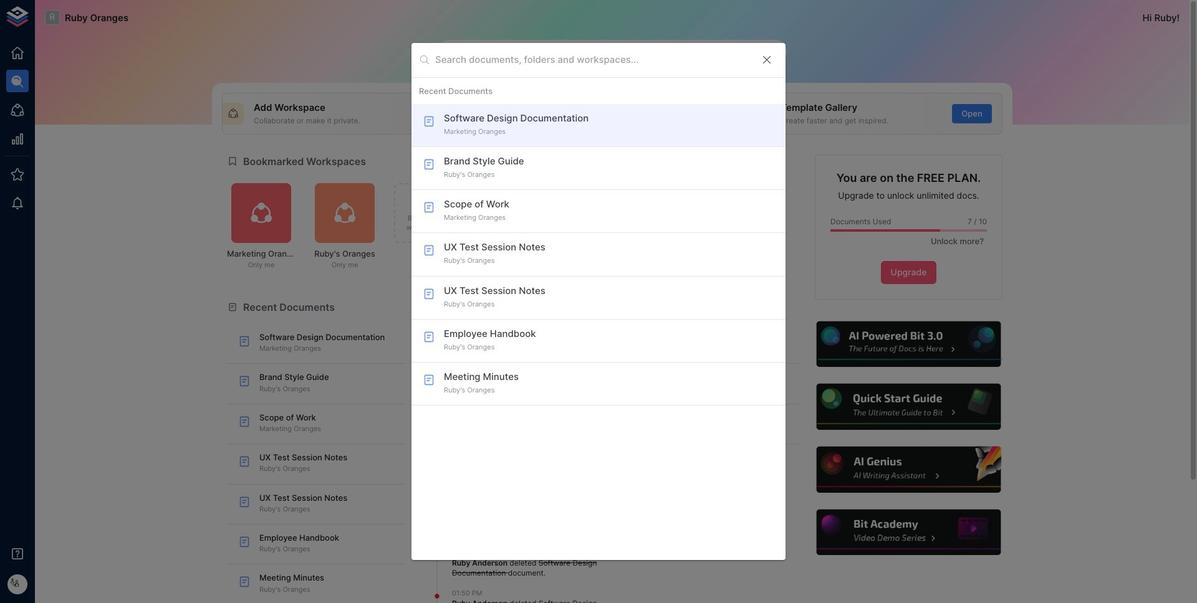Task type: locate. For each thing, give the bounding box(es) containing it.
4 help image from the top
[[815, 508, 1003, 558]]

dialog
[[412, 43, 786, 561]]

help image
[[815, 320, 1003, 369], [815, 383, 1003, 432], [815, 445, 1003, 495], [815, 508, 1003, 558]]

Search documents, folders and workspaces... text field
[[435, 51, 751, 70]]

3 help image from the top
[[815, 445, 1003, 495]]



Task type: describe. For each thing, give the bounding box(es) containing it.
1 help image from the top
[[815, 320, 1003, 369]]

2 help image from the top
[[815, 383, 1003, 432]]



Task type: vqa. For each thing, say whether or not it's contained in the screenshot.
created's Partnership Marketing Plan
no



